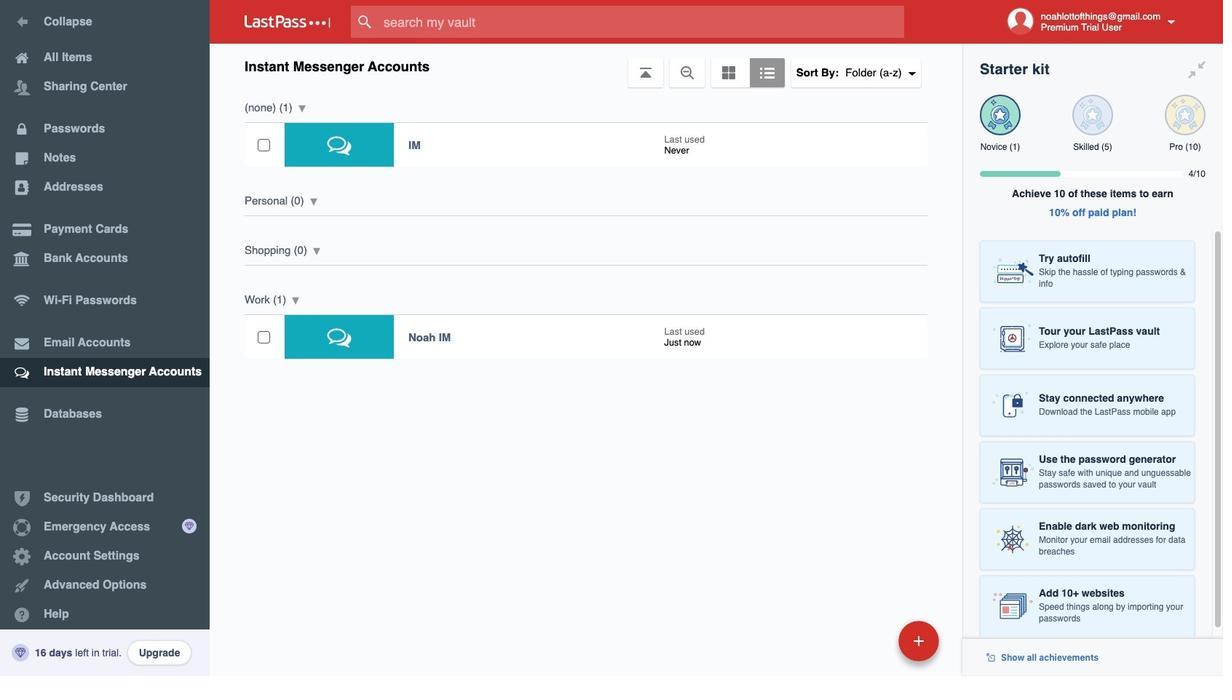 Task type: locate. For each thing, give the bounding box(es) containing it.
search my vault text field
[[351, 6, 933, 38]]

vault options navigation
[[210, 44, 963, 87]]

Search search field
[[351, 6, 933, 38]]

lastpass image
[[245, 15, 331, 28]]

new item navigation
[[799, 617, 948, 676]]



Task type: vqa. For each thing, say whether or not it's contained in the screenshot.
New item ICON on the right bottom of the page
no



Task type: describe. For each thing, give the bounding box(es) containing it.
new item element
[[799, 620, 944, 662]]

main navigation navigation
[[0, 0, 210, 676]]



